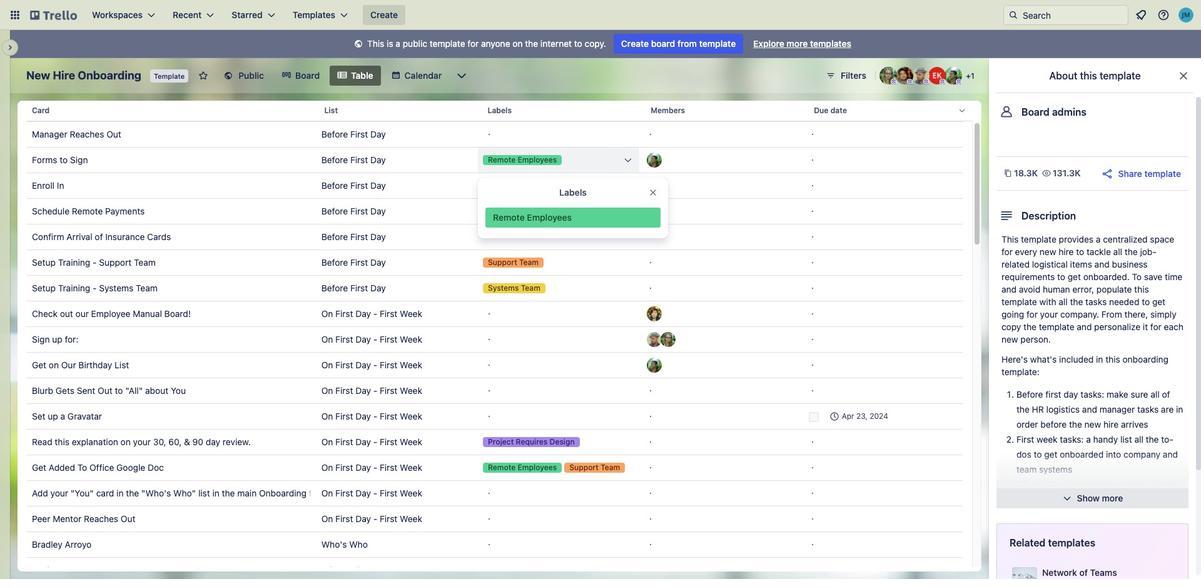 Task type: vqa. For each thing, say whether or not it's contained in the screenshot.
the left Create from template… icon
no



Task type: describe. For each thing, give the bounding box(es) containing it.
week for your
[[400, 437, 422, 447]]

color: orange, title: "support team" element inside support team button
[[483, 258, 544, 268]]

list inside add your "you" card in the "who's who" list in the main onboarding for new hires trello board link
[[198, 488, 210, 499]]

the up business
[[1125, 247, 1138, 257]]

back to home image
[[30, 5, 77, 25]]

1 horizontal spatial amy freiderson (amyfreiderson) image
[[880, 67, 897, 84]]

for right going
[[1027, 309, 1038, 320]]

2 horizontal spatial support
[[570, 463, 599, 473]]

support inside button
[[488, 258, 517, 267]]

forms to sign link
[[32, 148, 311, 173]]

requires
[[516, 437, 548, 447]]

chris temperson (christemperson) image
[[912, 67, 930, 84]]

9 on from the top
[[322, 514, 333, 524]]

get inside before first day tasks: make sure all of the hr logistics and manager tasks are in order before the new hire arrives first week tasks: a handy list all the to- dos to get onboarded into company and team systems who's who list: help the newbie orient themselves and learn all about the key people they'll encounter at work
[[1045, 449, 1058, 460]]

board inside row
[[391, 488, 415, 499]]

the up show more
[[1102, 479, 1115, 490]]

on for your
[[322, 437, 333, 447]]

arroyo
[[65, 539, 92, 550]]

person.
[[1021, 334, 1051, 345]]

on first day - first week for google
[[322, 463, 422, 473]]

0 horizontal spatial new
[[1002, 334, 1019, 345]]

on first day - first week for your
[[322, 437, 422, 447]]

filters button
[[822, 66, 871, 86]]

first
[[1046, 389, 1062, 400]]

open information menu image
[[1158, 9, 1170, 21]]

set up a gravatar link
[[32, 404, 311, 429]]

1 horizontal spatial sign
[[70, 155, 88, 165]]

list button
[[320, 96, 483, 126]]

manager
[[1100, 404, 1135, 415]]

sent
[[77, 386, 95, 396]]

before first day for manager reaches out
[[322, 129, 386, 140]]

you
[[171, 386, 186, 396]]

this template provides a centralized space for every new hire to tackle all the job- related logistical items and business requirements to get onboarded. to save time and avoid human error, populate this template with all the tasks needed to get going for your company. from there, simply copy the template and personalize it for each new person.
[[1002, 234, 1184, 345]]

new inside before first day tasks: make sure all of the hr logistics and manager tasks are in order before the new hire arrives first week tasks: a handy list all the to- dos to get onboarded into company and team systems who's who list: help the newbie orient themselves and learn all about the key people they'll encounter at work
[[1085, 419, 1102, 430]]

1
[[971, 71, 975, 81]]

row containing get on our birthday list
[[27, 352, 963, 379]]

to up there,
[[1142, 297, 1150, 307]]

labels button
[[483, 96, 646, 126]]

birthday
[[78, 360, 112, 371]]

from
[[1102, 309, 1123, 320]]

day for setup training - systems team
[[371, 283, 386, 294]]

before for confirm arrival of insurance cards
[[322, 232, 348, 242]]

to up human
[[1058, 272, 1066, 282]]

before for enroll in
[[322, 180, 348, 191]]

who's who for bradley arroyo
[[322, 539, 368, 550]]

1 horizontal spatial get
[[1068, 272, 1081, 282]]

for up related
[[1002, 247, 1013, 257]]

template up every
[[1021, 234, 1057, 245]]

color: green, title: "remote employees" element inside remote employees "cell"
[[483, 155, 562, 165]]

row containing check out our employee manual board!
[[27, 301, 963, 327]]

themselves
[[1017, 494, 1063, 505]]

Search field
[[1019, 6, 1128, 24]]

template inside button
[[1145, 168, 1182, 179]]

employees down color: purple, title: "project requires design" element
[[518, 463, 557, 473]]

who's for bradley arroyo
[[322, 539, 347, 550]]

who's
[[1017, 479, 1042, 490]]

close popover image
[[648, 188, 658, 198]]

setup for setup training - support team
[[32, 257, 56, 268]]

1 vertical spatial reaches
[[84, 514, 118, 524]]

this inside "here's what's included in this onboarding template:"
[[1106, 354, 1121, 365]]

1 vertical spatial color: orange, title: "support team" element
[[565, 463, 625, 473]]

&
[[184, 437, 190, 447]]

hire inside this template provides a centralized space for every new hire to tackle all the job- related logistical items and business requirements to get onboarded. to save time and avoid human error, populate this template with all the tasks needed to get going for your company. from there, simply copy the template and personalize it for each new person.
[[1059, 247, 1074, 257]]

1 remote employees button from the top
[[478, 148, 640, 173]]

- for blurb gets sent out to "all" about you
[[373, 386, 378, 396]]

company.
[[1061, 309, 1100, 320]]

day for get on our birthday list
[[356, 360, 371, 371]]

remote employees inside remote employees "cell"
[[488, 155, 557, 165]]

support team inside button
[[488, 258, 539, 267]]

before for setup training - systems team
[[322, 283, 348, 294]]

team down 'project requires design' button
[[601, 463, 620, 473]]

filters
[[841, 70, 867, 81]]

before for schedule remote payments
[[322, 206, 348, 217]]

before for forms to sign
[[322, 155, 348, 165]]

day for confirm arrival of insurance cards
[[371, 232, 386, 242]]

2 remote employees button from the top
[[478, 199, 640, 224]]

1 vertical spatial support team
[[570, 463, 620, 473]]

row containing schedule remote payments
[[27, 198, 963, 225]]

andre gorte (andregorte) image
[[896, 67, 914, 84]]

more for explore
[[787, 38, 808, 49]]

on first day - first week for to
[[322, 386, 422, 396]]

in inside "here's what's included in this onboarding template:"
[[1097, 354, 1104, 365]]

day for blurb gets sent out to "all" about you
[[356, 386, 371, 396]]

recent button
[[165, 5, 222, 25]]

human
[[1043, 284, 1071, 295]]

read this explanation on your 30, 60, & 90 day review. link
[[32, 430, 311, 455]]

add your "you" card in the "who's who" list in the main onboarding for new hires trello board
[[32, 488, 415, 499]]

0 horizontal spatial systems
[[99, 283, 133, 294]]

at
[[1117, 509, 1125, 520]]

project requires design button
[[478, 430, 640, 455]]

error,
[[1073, 284, 1095, 295]]

template right public
[[430, 38, 465, 49]]

included
[[1060, 354, 1094, 365]]

before first day for enroll in
[[322, 180, 386, 191]]

the down logistics
[[1070, 419, 1083, 430]]

arrival
[[67, 232, 92, 242]]

forms to sign
[[32, 155, 88, 165]]

1 vertical spatial on
[[49, 360, 59, 371]]

systems inside button
[[488, 284, 519, 293]]

- for add your "you" card in the "who's who" list in the main onboarding for new hires trello board
[[373, 488, 378, 499]]

sign up for: link
[[32, 327, 311, 352]]

and right logistics
[[1083, 404, 1098, 415]]

are
[[1162, 404, 1174, 415]]

bradley arroyo link
[[32, 533, 311, 558]]

enroll in
[[32, 180, 64, 191]]

to right forms
[[60, 155, 68, 165]]

the up company.
[[1071, 297, 1084, 307]]

1 horizontal spatial your
[[133, 437, 151, 447]]

network of teams
[[1043, 568, 1118, 578]]

a inside this template provides a centralized space for every new hire to tackle all the job- related logistical items and business requirements to get onboarded. to save time and avoid human error, populate this template with all the tasks needed to get going for your company. from there, simply copy the template and personalize it for each new person.
[[1096, 234, 1101, 245]]

week for list
[[400, 360, 422, 371]]

ellie kulick (elliekulick2) image
[[929, 67, 946, 84]]

0 notifications image
[[1134, 8, 1149, 23]]

week for to
[[400, 386, 422, 396]]

more for show
[[1102, 493, 1124, 504]]

labels inside button
[[488, 106, 512, 115]]

network of teams link
[[1010, 565, 1176, 580]]

every
[[1016, 247, 1038, 257]]

description
[[1022, 210, 1077, 222]]

week
[[1037, 434, 1058, 445]]

the left hr
[[1017, 404, 1030, 415]]

card
[[96, 488, 114, 499]]

table
[[351, 70, 373, 81]]

2 on from the top
[[322, 334, 333, 345]]

row containing set up a gravatar
[[27, 404, 963, 430]]

learn
[[1083, 494, 1103, 505]]

save
[[1145, 272, 1163, 282]]

who inside before first day tasks: make sure all of the hr logistics and manager tasks are in order before the new hire arrives first week tasks: a handy list all the to- dos to get onboarded into company and team systems who's who list: help the newbie orient themselves and learn all about the key people they'll encounter at work
[[1044, 479, 1063, 490]]

your inside this template provides a centralized space for every new hire to tackle all the job- related logistical items and business requirements to get onboarded. to save time and avoid human error, populate this template with all the tasks needed to get going for your company. from there, simply copy the template and personalize it for each new person.
[[1041, 309, 1058, 320]]

create button
[[363, 5, 406, 25]]

public
[[403, 38, 427, 49]]

for left anyone
[[468, 38, 479, 49]]

the up person.
[[1024, 322, 1037, 332]]

1 horizontal spatial new
[[1040, 247, 1057, 257]]

before first day for schedule remote payments
[[322, 206, 386, 217]]

get for get on our birthday list
[[32, 360, 46, 371]]

before for setup training - support team
[[322, 257, 348, 268]]

to up items
[[1077, 247, 1085, 257]]

business
[[1112, 259, 1148, 270]]

day for check out our employee manual board!
[[356, 309, 371, 319]]

blurb gets sent out to "all" about you link
[[32, 379, 311, 404]]

sign up for:
[[32, 334, 78, 345]]

template right from at the top right of page
[[700, 38, 736, 49]]

share template button
[[1101, 167, 1182, 180]]

calendar link
[[383, 66, 449, 86]]

template
[[154, 72, 185, 80]]

1 horizontal spatial templates
[[1049, 538, 1096, 549]]

row containing get added to office google doc
[[27, 455, 963, 481]]

for right the it
[[1151, 322, 1162, 332]]

- for get added to office google doc
[[373, 463, 378, 473]]

the left internet
[[525, 38, 538, 49]]

template up going
[[1002, 297, 1038, 307]]

setup training - systems team link
[[32, 276, 311, 301]]

systems team button
[[478, 276, 640, 301]]

board admins
[[1022, 106, 1087, 118]]

of inside confirm arrival of insurance cards link
[[95, 232, 103, 242]]

get added to office google doc
[[32, 463, 164, 473]]

2 horizontal spatial on
[[513, 38, 523, 49]]

copy.
[[585, 38, 606, 49]]

and down list:
[[1065, 494, 1080, 505]]

0 horizontal spatial amy freiderson (amyfreiderson) image
[[661, 332, 676, 347]]

before first day for setup training - support team
[[322, 257, 386, 268]]

5 on from the top
[[322, 411, 333, 422]]

row containing add your "you" card in the "who's who" list in the main onboarding for new hires trello board
[[27, 481, 963, 507]]

Board name text field
[[20, 66, 148, 86]]

a inside before first day tasks: make sure all of the hr logistics and manager tasks are in order before the new hire arrives first week tasks: a handy list all the to- dos to get onboarded into company and team systems who's who list: help the newbie orient themselves and learn all about the key people they'll encounter at work
[[1087, 434, 1091, 445]]

1 vertical spatial tasks:
[[1060, 434, 1084, 445]]

team inside support team button
[[519, 258, 539, 267]]

week for in
[[400, 488, 422, 499]]

time
[[1165, 272, 1183, 282]]

explore more templates
[[754, 38, 852, 49]]

new inside text box
[[26, 69, 50, 82]]

0 vertical spatial templates
[[810, 38, 852, 49]]

before first day tasks: make sure all of the hr logistics and manager tasks are in order before the new hire arrives first week tasks: a handy list all the to- dos to get onboarded into company and team systems who's who list: help the newbie orient themselves and learn all about the key people they'll encounter at work
[[1017, 389, 1184, 520]]

schedule remote payments
[[32, 206, 145, 217]]

to inside the get added to office google doc link
[[77, 463, 87, 473]]

row containing blurb gets sent out to "all" about you
[[27, 378, 963, 404]]

template:
[[1002, 367, 1040, 377]]

all down centralized
[[1114, 247, 1123, 257]]

company
[[1124, 449, 1161, 460]]

in left main
[[212, 488, 220, 499]]

jeremy miller (jeremymiller198) image
[[1179, 8, 1194, 23]]

day for read this explanation on your 30, 60, & 90 day review.
[[356, 437, 371, 447]]

60,
[[169, 437, 182, 447]]

new inside row
[[323, 488, 341, 499]]

hire inside before first day tasks: make sure all of the hr logistics and manager tasks are in order before the new hire arrives first week tasks: a handy list all the to- dos to get onboarded into company and team systems who's who list: help the newbie orient themselves and learn all about the key people they'll encounter at work
[[1104, 419, 1119, 430]]

manager
[[32, 129, 67, 140]]

row containing card
[[27, 96, 973, 126]]

samantha pivlot (samanthapivlot) image
[[647, 307, 662, 322]]

sm image
[[352, 38, 365, 51]]

row containing forms to sign
[[27, 147, 963, 173]]

logistical
[[1032, 259, 1068, 270]]

0 horizontal spatial your
[[50, 488, 68, 499]]

from
[[678, 38, 697, 49]]

this inside this template provides a centralized space for every new hire to tackle all the job- related logistical items and business requirements to get onboarded. to save time and avoid human error, populate this template with all the tasks needed to get going for your company. from there, simply copy the template and personalize it for each new person.
[[1135, 284, 1150, 295]]

team inside setup training - systems team link
[[136, 283, 158, 294]]

reaches inside 'link'
[[70, 129, 104, 140]]

enroll in link
[[32, 173, 311, 198]]

row containing bradley arroyo
[[27, 532, 963, 558]]

cards
[[147, 232, 171, 242]]

template right about
[[1100, 70, 1141, 81]]

who's who for becky jones
[[322, 565, 368, 576]]

row containing enroll in
[[27, 173, 963, 199]]

due date button
[[809, 96, 973, 126]]

explore
[[754, 38, 785, 49]]

payments
[[105, 206, 145, 217]]

tasks inside this template provides a centralized space for every new hire to tackle all the job- related logistical items and business requirements to get onboarded. to save time and avoid human error, populate this template with all the tasks needed to get going for your company. from there, simply copy the template and personalize it for each new person.
[[1086, 297, 1107, 307]]

who"
[[173, 488, 196, 499]]

all down human
[[1059, 297, 1068, 307]]

2 horizontal spatial get
[[1153, 297, 1166, 307]]

related
[[1010, 538, 1046, 549]]

on for to
[[322, 386, 333, 396]]

employees up support team button
[[527, 212, 572, 223]]

priscilla parjet (priscillaparjet) image for before first day
[[647, 153, 662, 168]]

to left "all" on the bottom left of the page
[[115, 386, 123, 396]]

internet
[[541, 38, 572, 49]]

make
[[1107, 389, 1129, 400]]

about
[[1050, 70, 1078, 81]]



Task type: locate. For each thing, give the bounding box(es) containing it.
list inside before first day tasks: make sure all of the hr logistics and manager tasks are in order before the new hire arrives first week tasks: a handy list all the to- dos to get onboarded into company and team systems who's who list: help the newbie orient themselves and learn all about the key people they'll encounter at work
[[1121, 434, 1133, 445]]

1 before first day from the top
[[322, 129, 386, 140]]

list inside button
[[325, 106, 338, 115]]

1 horizontal spatial on
[[121, 437, 131, 447]]

0 vertical spatial setup
[[32, 257, 56, 268]]

2 horizontal spatial your
[[1041, 309, 1058, 320]]

week
[[400, 309, 422, 319], [400, 334, 422, 345], [400, 360, 422, 371], [400, 386, 422, 396], [400, 411, 422, 422], [400, 437, 422, 447], [400, 463, 422, 473], [400, 488, 422, 499], [400, 514, 422, 524]]

up
[[52, 334, 62, 345], [48, 411, 58, 422]]

team down support team button
[[521, 284, 541, 293]]

about inside before first day tasks: make sure all of the hr logistics and manager tasks are in order before the new hire arrives first week tasks: a handy list all the to- dos to get onboarded into company and team systems who's who list: help the newbie orient themselves and learn all about the key people they'll encounter at work
[[1117, 494, 1140, 505]]

1 vertical spatial sign
[[32, 334, 50, 345]]

1 vertical spatial templates
[[1049, 538, 1096, 549]]

2 get from the top
[[32, 463, 46, 473]]

1 horizontal spatial day
[[1064, 389, 1079, 400]]

project
[[488, 437, 514, 447]]

first inside before first day tasks: make sure all of the hr logistics and manager tasks are in order before the new hire arrives first week tasks: a handy list all the to- dos to get onboarded into company and team systems who's who list: help the newbie orient themselves and learn all about the key people they'll encounter at work
[[1017, 434, 1035, 445]]

0 horizontal spatial board
[[295, 70, 320, 81]]

who for jones
[[349, 565, 368, 576]]

9 week from the top
[[400, 514, 422, 524]]

4 week from the top
[[400, 386, 422, 396]]

the left key
[[1142, 494, 1155, 505]]

a up onboarded
[[1087, 434, 1091, 445]]

this inside this template provides a centralized space for every new hire to tackle all the job- related logistical items and business requirements to get onboarded. to save time and avoid human error, populate this template with all the tasks needed to get going for your company. from there, simply copy the template and personalize it for each new person.
[[1002, 234, 1019, 245]]

get down items
[[1068, 272, 1081, 282]]

row containing manager reaches out
[[27, 121, 963, 148]]

- for set up a gravatar
[[373, 411, 378, 422]]

1 setup from the top
[[32, 257, 56, 268]]

up right set
[[48, 411, 58, 422]]

2 this member is an admin of this workspace. image from the left
[[907, 79, 913, 84]]

reaches up forms to sign
[[70, 129, 104, 140]]

this for this is a public template for anyone on the internet to copy.
[[367, 38, 385, 49]]

this is a public template for anyone on the internet to copy.
[[367, 38, 606, 49]]

0 vertical spatial sign
[[70, 155, 88, 165]]

0 horizontal spatial about
[[145, 386, 168, 396]]

chris temperson (christemperson) image
[[647, 332, 662, 347]]

color: orange, title: "support team" element down the design
[[565, 463, 625, 473]]

templates
[[810, 38, 852, 49], [1049, 538, 1096, 549]]

0 vertical spatial support team
[[488, 258, 539, 267]]

7 before first day from the top
[[322, 283, 386, 294]]

out inside 'link'
[[107, 129, 121, 140]]

this for this template provides a centralized space for every new hire to tackle all the job- related logistical items and business requirements to get onboarded. to save time and avoid human error, populate this template with all the tasks needed to get going for your company. from there, simply copy the template and personalize it for each new person.
[[1002, 234, 1019, 245]]

newbie
[[1117, 479, 1146, 490]]

1 vertical spatial who's who
[[322, 565, 368, 576]]

row containing read this explanation on your 30, 60, & 90 day review.
[[27, 429, 963, 456]]

0 vertical spatial color: orange, title: "support team" element
[[483, 258, 544, 268]]

remote employees cell
[[478, 148, 640, 173]]

2 training from the top
[[58, 283, 90, 294]]

1 vertical spatial new
[[1002, 334, 1019, 345]]

public button
[[216, 66, 272, 86]]

2 vertical spatial out
[[121, 514, 135, 524]]

8 week from the top
[[400, 488, 422, 499]]

and down tackle
[[1095, 259, 1110, 270]]

1 who's who from the top
[[322, 539, 368, 550]]

priscilla parjet (priscillaparjet) image for on first day - first week
[[647, 358, 662, 373]]

1 vertical spatial up
[[48, 411, 58, 422]]

team up systems team
[[519, 258, 539, 267]]

- for sign up for:
[[373, 334, 378, 345]]

3 week from the top
[[400, 360, 422, 371]]

0 vertical spatial priscilla parjet (priscillaparjet) image
[[647, 153, 662, 168]]

a right is
[[396, 38, 401, 49]]

day for schedule remote payments
[[371, 206, 386, 217]]

in
[[1097, 354, 1104, 365], [1177, 404, 1184, 415], [117, 488, 124, 499], [212, 488, 220, 499]]

create inside button
[[371, 9, 398, 20]]

this member is an admin of this workspace. image for rightmost amy freiderson (amyfreiderson) icon
[[891, 79, 897, 84]]

0 vertical spatial get
[[1068, 272, 1081, 282]]

for:
[[65, 334, 78, 345]]

employees down remote employees "cell"
[[518, 207, 557, 216]]

3 on first day - first week from the top
[[322, 360, 422, 371]]

1 horizontal spatial board
[[391, 488, 415, 499]]

this member is an admin of this workspace. image right this member is an admin of this workspace. image
[[940, 79, 946, 84]]

to right dos
[[1034, 449, 1042, 460]]

customize views image
[[456, 69, 468, 82]]

on for google
[[322, 463, 333, 473]]

- for peer mentor reaches out
[[373, 514, 378, 524]]

color: yellow, title: "systems team" element
[[483, 284, 546, 294]]

more inside button
[[1102, 493, 1124, 504]]

14 row from the top
[[27, 429, 963, 456]]

0 horizontal spatial day
[[206, 437, 220, 447]]

1 week from the top
[[400, 309, 422, 319]]

and down company.
[[1077, 322, 1092, 332]]

up for for:
[[52, 334, 62, 345]]

your right add
[[50, 488, 68, 499]]

tackle
[[1087, 247, 1111, 257]]

out
[[60, 309, 73, 319]]

the left "who's
[[126, 488, 139, 499]]

row containing confirm arrival of insurance cards
[[27, 224, 963, 250]]

2 who's from the top
[[322, 565, 347, 576]]

doc
[[148, 463, 164, 473]]

0 vertical spatial onboarding
[[78, 69, 141, 82]]

1 vertical spatial who's
[[322, 565, 347, 576]]

18 row from the top
[[27, 532, 963, 558]]

day for sign up for:
[[356, 334, 371, 345]]

who's for becky jones
[[322, 565, 347, 576]]

confirm arrival of insurance cards link
[[32, 225, 311, 250]]

amy freiderson (amyfreiderson) image down samantha pivlot (samanthapivlot) image
[[661, 332, 676, 347]]

get down week
[[1045, 449, 1058, 460]]

out for reaches
[[121, 514, 135, 524]]

first
[[350, 129, 368, 140], [350, 155, 368, 165], [350, 180, 368, 191], [350, 206, 368, 217], [350, 232, 368, 242], [350, 257, 368, 268], [350, 283, 368, 294], [336, 309, 353, 319], [380, 309, 398, 319], [336, 334, 353, 345], [380, 334, 398, 345], [336, 360, 353, 371], [380, 360, 398, 371], [336, 386, 353, 396], [380, 386, 398, 396], [336, 411, 353, 422], [380, 411, 398, 422], [1017, 434, 1035, 445], [336, 437, 353, 447], [380, 437, 398, 447], [336, 463, 353, 473], [380, 463, 398, 473], [336, 488, 353, 499], [380, 488, 398, 499], [336, 514, 353, 524], [380, 514, 398, 524]]

0 vertical spatial who
[[1044, 479, 1063, 490]]

7 on first day - first week from the top
[[322, 463, 422, 473]]

0 vertical spatial reaches
[[70, 129, 104, 140]]

create left 'board'
[[621, 38, 649, 49]]

this member is an admin of this workspace. image for andre gorte (andregorte) icon
[[907, 79, 913, 84]]

on first day - first week for in
[[322, 488, 422, 499]]

this member is an admin of this workspace. image left +
[[956, 79, 962, 84]]

1 vertical spatial this
[[1002, 234, 1019, 245]]

7 on from the top
[[322, 463, 333, 473]]

in right card
[[117, 488, 124, 499]]

week for google
[[400, 463, 422, 473]]

get
[[32, 360, 46, 371], [32, 463, 46, 473]]

key
[[1158, 494, 1172, 505]]

2 vertical spatial your
[[50, 488, 68, 499]]

table
[[18, 96, 982, 580]]

going
[[1002, 309, 1025, 320]]

setup training - support team
[[32, 257, 156, 268]]

tasks:
[[1081, 389, 1105, 400], [1060, 434, 1084, 445]]

onboarding
[[1123, 354, 1169, 365]]

get up blurb
[[32, 360, 46, 371]]

onboarded
[[1060, 449, 1104, 460]]

before for manager reaches out
[[322, 129, 348, 140]]

0 horizontal spatial this
[[367, 38, 385, 49]]

5 on first day - first week from the top
[[322, 411, 422, 422]]

1 vertical spatial new
[[323, 488, 341, 499]]

this right about
[[1080, 70, 1098, 81]]

6 on first day - first week from the top
[[322, 437, 422, 447]]

design
[[550, 437, 575, 447]]

requirements
[[1002, 272, 1055, 282]]

becky
[[32, 565, 57, 576]]

0 vertical spatial to
[[1132, 272, 1142, 282]]

0 horizontal spatial tasks
[[1086, 297, 1107, 307]]

create up is
[[371, 9, 398, 20]]

of up are
[[1162, 389, 1171, 400]]

all up company
[[1135, 434, 1144, 445]]

who
[[1044, 479, 1063, 490], [349, 539, 368, 550], [349, 565, 368, 576]]

in right are
[[1177, 404, 1184, 415]]

to left office
[[77, 463, 87, 473]]

0 horizontal spatial to
[[77, 463, 87, 473]]

list right birthday
[[115, 360, 129, 371]]

handy
[[1094, 434, 1119, 445]]

1 vertical spatial of
[[1162, 389, 1171, 400]]

priscilla parjet (priscillaparjet) image
[[945, 67, 963, 84]]

becky jones
[[32, 565, 83, 576]]

row containing sign up for:
[[27, 327, 963, 353]]

3 before first day from the top
[[322, 180, 386, 191]]

tasks down sure
[[1138, 404, 1159, 415]]

0 horizontal spatial get
[[1045, 449, 1058, 460]]

color: orange, title: "support team" element
[[483, 258, 544, 268], [565, 463, 625, 473]]

who for arroyo
[[349, 539, 368, 550]]

0 vertical spatial list
[[325, 106, 338, 115]]

0 horizontal spatial on
[[49, 360, 59, 371]]

2 vertical spatial of
[[1080, 568, 1088, 578]]

systems up check out our employee manual board!
[[99, 283, 133, 294]]

primary element
[[0, 0, 1202, 30]]

+
[[966, 71, 971, 81]]

here's
[[1002, 354, 1028, 365]]

day for manager reaches out
[[371, 129, 386, 140]]

10 row from the top
[[27, 327, 963, 353]]

help
[[1082, 479, 1099, 490]]

8 on first day - first week from the top
[[322, 488, 422, 499]]

0 vertical spatial new
[[1040, 247, 1057, 257]]

calendar
[[405, 70, 442, 81]]

hire
[[1059, 247, 1074, 257], [1104, 419, 1119, 430]]

1 who's from the top
[[322, 539, 347, 550]]

to inside before first day tasks: make sure all of the hr logistics and manager tasks are in order before the new hire arrives first week tasks: a handy list all the to- dos to get onboarded into company and team systems who's who list: help the newbie orient themselves and learn all about the key people they'll encounter at work
[[1034, 449, 1042, 460]]

jones
[[59, 565, 83, 576]]

4 on from the top
[[322, 386, 333, 396]]

5 week from the top
[[400, 411, 422, 422]]

remote employees button down remote employees "cell"
[[478, 199, 640, 224]]

search image
[[1009, 10, 1019, 20]]

onboarding inside text box
[[78, 69, 141, 82]]

simply
[[1151, 309, 1177, 320]]

all right learn
[[1105, 494, 1114, 505]]

setup down 'confirm'
[[32, 257, 56, 268]]

day for peer mentor reaches out
[[356, 514, 371, 524]]

this member is an admin of this workspace. image left this member is an admin of this workspace. image
[[907, 79, 913, 84]]

1 vertical spatial training
[[58, 283, 90, 294]]

1 vertical spatial amy freiderson (amyfreiderson) image
[[661, 332, 676, 347]]

1 vertical spatial priscilla parjet (priscillaparjet) image
[[647, 358, 662, 373]]

0 vertical spatial tasks:
[[1081, 389, 1105, 400]]

1 horizontal spatial support
[[488, 258, 517, 267]]

training inside 'link'
[[58, 257, 90, 268]]

row containing setup training - systems team
[[27, 275, 963, 302]]

1 on first day - first week from the top
[[322, 309, 422, 319]]

day for enroll in
[[371, 180, 386, 191]]

blurb
[[32, 386, 53, 396]]

1 vertical spatial who
[[349, 539, 368, 550]]

0 vertical spatial up
[[52, 334, 62, 345]]

get on our birthday list link
[[32, 353, 311, 378]]

about left you
[[145, 386, 168, 396]]

this member is an admin of this workspace. image left chris temperson (christemperson) image
[[891, 79, 897, 84]]

2 vertical spatial on
[[121, 437, 131, 447]]

starred
[[232, 9, 263, 20]]

for left hires at left bottom
[[309, 488, 320, 499]]

0 vertical spatial about
[[145, 386, 168, 396]]

before
[[322, 129, 348, 140], [322, 155, 348, 165], [322, 180, 348, 191], [322, 206, 348, 217], [322, 232, 348, 242], [322, 257, 348, 268], [322, 283, 348, 294], [1017, 389, 1044, 400]]

support down the design
[[570, 463, 599, 473]]

blurb gets sent out to "all" about you
[[32, 386, 186, 396]]

1 priscilla parjet (priscillaparjet) image from the top
[[647, 153, 662, 168]]

day for add your "you" card in the "who's who" list in the main onboarding for new hires trello board
[[356, 488, 371, 499]]

about down newbie
[[1117, 494, 1140, 505]]

6 before first day from the top
[[322, 257, 386, 268]]

this
[[367, 38, 385, 49], [1002, 234, 1019, 245]]

templates up network of teams
[[1049, 538, 1096, 549]]

0 vertical spatial day
[[1064, 389, 1079, 400]]

about inside blurb gets sent out to "all" about you link
[[145, 386, 168, 396]]

create for create board from template
[[621, 38, 649, 49]]

priscilla parjet (priscillaparjet) image up close popover icon
[[647, 153, 662, 168]]

0 vertical spatial this
[[367, 38, 385, 49]]

priscilla parjet (priscillaparjet) image
[[647, 153, 662, 168], [647, 358, 662, 373]]

in inside before first day tasks: make sure all of the hr logistics and manager tasks are in order before the new hire arrives first week tasks: a handy list all the to- dos to get onboarded into company and team systems who's who list: help the newbie orient themselves and learn all about the key people they'll encounter at work
[[1177, 404, 1184, 415]]

up for a
[[48, 411, 58, 422]]

training for systems
[[58, 283, 90, 294]]

0 vertical spatial more
[[787, 38, 808, 49]]

bradley arroyo
[[32, 539, 92, 550]]

12 row from the top
[[27, 378, 963, 404]]

row
[[27, 96, 973, 126], [27, 121, 963, 148], [27, 147, 963, 173], [27, 173, 963, 199], [27, 198, 963, 225], [27, 224, 963, 250], [27, 250, 963, 276], [27, 275, 963, 302], [27, 301, 963, 327], [27, 327, 963, 353], [27, 352, 963, 379], [27, 378, 963, 404], [27, 404, 963, 430], [27, 429, 963, 456], [27, 455, 963, 481], [27, 481, 963, 507], [27, 506, 963, 533], [27, 532, 963, 558], [27, 558, 963, 580]]

before first day for setup training - systems team
[[322, 283, 386, 294]]

6 week from the top
[[400, 437, 422, 447]]

19 row from the top
[[27, 558, 963, 580]]

0 horizontal spatial color: orange, title: "support team" element
[[483, 258, 544, 268]]

and down "to-"
[[1163, 449, 1178, 460]]

0 horizontal spatial list
[[115, 360, 129, 371]]

a up tackle
[[1096, 234, 1101, 245]]

0 vertical spatial on
[[513, 38, 523, 49]]

8 row from the top
[[27, 275, 963, 302]]

0 vertical spatial remote employees button
[[478, 148, 640, 173]]

day right 90
[[206, 437, 220, 447]]

get left the added
[[32, 463, 46, 473]]

onboarding right main
[[259, 488, 307, 499]]

90
[[193, 437, 203, 447]]

0 vertical spatial hire
[[1059, 247, 1074, 257]]

0 vertical spatial tasks
[[1086, 297, 1107, 307]]

tasks inside before first day tasks: make sure all of the hr logistics and manager tasks are in order before the new hire arrives first week tasks: a handy list all the to- dos to get onboarded into company and team systems who's who list: help the newbie orient themselves and learn all about the key people they'll encounter at work
[[1138, 404, 1159, 415]]

schedule remote payments link
[[32, 199, 311, 224]]

- for read this explanation on your 30, 60, & 90 day review.
[[373, 437, 378, 447]]

day for forms to sign
[[371, 155, 386, 165]]

13 row from the top
[[27, 404, 963, 430]]

15 row from the top
[[27, 455, 963, 481]]

2 vertical spatial who
[[349, 565, 368, 576]]

0 vertical spatial amy freiderson (amyfreiderson) image
[[880, 67, 897, 84]]

1 vertical spatial hire
[[1104, 419, 1119, 430]]

the left "to-"
[[1146, 434, 1159, 445]]

table link
[[330, 66, 381, 86]]

2 horizontal spatial of
[[1162, 389, 1171, 400]]

this member is an admin of this workspace. image for priscilla parjet (priscillaparjet) image at the right top of the page
[[956, 79, 962, 84]]

2 week from the top
[[400, 334, 422, 345]]

on for in
[[322, 488, 333, 499]]

day up logistics
[[1064, 389, 1079, 400]]

avoid
[[1019, 284, 1041, 295]]

your left 30,
[[133, 437, 151, 447]]

0 horizontal spatial new
[[26, 69, 50, 82]]

star or unstar board image
[[199, 71, 209, 81]]

3 row from the top
[[27, 147, 963, 173]]

2 priscilla parjet (priscillaparjet) image from the top
[[647, 358, 662, 373]]

this
[[1080, 70, 1098, 81], [1135, 284, 1150, 295], [1106, 354, 1121, 365], [55, 437, 69, 447]]

5 row from the top
[[27, 198, 963, 225]]

7 week from the top
[[400, 463, 422, 473]]

this member is an admin of this workspace. image
[[924, 79, 929, 84]]

create for create
[[371, 9, 398, 20]]

3 this member is an admin of this workspace. image from the left
[[940, 79, 946, 84]]

it
[[1143, 322, 1149, 332]]

1 vertical spatial out
[[98, 386, 113, 396]]

templates up the filters button
[[810, 38, 852, 49]]

0 horizontal spatial sign
[[32, 334, 50, 345]]

16 row from the top
[[27, 481, 963, 507]]

4 row from the top
[[27, 173, 963, 199]]

setup inside 'link'
[[32, 257, 56, 268]]

1 horizontal spatial list
[[1121, 434, 1133, 445]]

employees
[[518, 155, 557, 165], [518, 207, 557, 216], [527, 212, 572, 223], [518, 463, 557, 473]]

1 vertical spatial to
[[77, 463, 87, 473]]

team inside the setup training - support team 'link'
[[134, 257, 156, 268]]

main
[[237, 488, 257, 499]]

templates
[[293, 9, 335, 20]]

in
[[57, 180, 64, 191]]

0 horizontal spatial of
[[95, 232, 103, 242]]

0 horizontal spatial support team
[[488, 258, 539, 267]]

0 vertical spatial your
[[1041, 309, 1058, 320]]

for inside add your "you" card in the "who's who" list in the main onboarding for new hires trello board link
[[309, 488, 320, 499]]

templates button
[[285, 5, 356, 25]]

more right explore
[[787, 38, 808, 49]]

1 horizontal spatial tasks
[[1138, 404, 1159, 415]]

to-
[[1162, 434, 1174, 445]]

4 on first day - first week from the top
[[322, 386, 422, 396]]

remote employees button down labels button
[[478, 148, 640, 173]]

1 horizontal spatial to
[[1132, 272, 1142, 282]]

sign down check
[[32, 334, 50, 345]]

4 this member is an admin of this workspace. image from the left
[[956, 79, 962, 84]]

1 horizontal spatial color: orange, title: "support team" element
[[565, 463, 625, 473]]

day for get added to office google doc
[[356, 463, 371, 473]]

setup for setup training - systems team
[[32, 283, 56, 294]]

- for get on our birthday list
[[373, 360, 378, 371]]

training down arrival
[[58, 257, 90, 268]]

2 who's who from the top
[[322, 565, 368, 576]]

who's
[[322, 539, 347, 550], [322, 565, 347, 576]]

board for board
[[295, 70, 320, 81]]

workspaces button
[[84, 5, 163, 25]]

row containing becky jones
[[27, 558, 963, 580]]

before first day for confirm arrival of insurance cards
[[322, 232, 386, 242]]

1 get from the top
[[32, 360, 46, 371]]

on
[[322, 309, 333, 319], [322, 334, 333, 345], [322, 360, 333, 371], [322, 386, 333, 396], [322, 411, 333, 422], [322, 437, 333, 447], [322, 463, 333, 473], [322, 488, 333, 499], [322, 514, 333, 524]]

1 horizontal spatial this
[[1002, 234, 1019, 245]]

read
[[32, 437, 52, 447]]

this member is an admin of this workspace. image for ellie kulick (elliekulick2) icon
[[940, 79, 946, 84]]

day for set up a gravatar
[[356, 411, 371, 422]]

this left the onboarding
[[1106, 354, 1121, 365]]

23,
[[857, 412, 868, 421]]

on for manual
[[322, 309, 333, 319]]

get up simply
[[1153, 297, 1166, 307]]

amy freiderson (amyfreiderson) image
[[880, 67, 897, 84], [661, 332, 676, 347]]

11 row from the top
[[27, 352, 963, 379]]

day inside before first day tasks: make sure all of the hr logistics and manager tasks are in order before the new hire arrives first week tasks: a handy list all the to- dos to get onboarded into company and team systems who's who list: help the newbie orient themselves and learn all about the key people they'll encounter at work
[[1064, 389, 1079, 400]]

color: green, title: "remote employees" element
[[483, 155, 562, 165], [483, 207, 562, 217], [486, 208, 661, 228], [483, 463, 562, 473]]

"you"
[[71, 488, 94, 499]]

2 row from the top
[[27, 121, 963, 148]]

of left teams
[[1080, 568, 1088, 578]]

color: purple, title: "project requires design" element
[[483, 437, 580, 447]]

your down with
[[1041, 309, 1058, 320]]

peer mentor reaches out
[[32, 514, 135, 524]]

0 vertical spatial of
[[95, 232, 103, 242]]

out for sent
[[98, 386, 113, 396]]

add
[[32, 488, 48, 499]]

1 horizontal spatial labels
[[560, 187, 587, 198]]

on left our
[[49, 360, 59, 371]]

in right included
[[1097, 354, 1104, 365]]

hire up "handy"
[[1104, 419, 1119, 430]]

the left main
[[222, 488, 235, 499]]

- inside 'link'
[[93, 257, 97, 268]]

0 horizontal spatial list
[[198, 488, 210, 499]]

2 before first day from the top
[[322, 155, 386, 165]]

9 on first day - first week from the top
[[322, 514, 422, 524]]

5 before first day from the top
[[322, 232, 386, 242]]

employees down labels button
[[518, 155, 557, 165]]

color: orange, title: "support team" element up systems team
[[483, 258, 544, 268]]

of inside before first day tasks: make sure all of the hr logistics and manager tasks are in order before the new hire arrives first week tasks: a handy list all the to- dos to get onboarded into company and team systems who's who list: help the newbie orient themselves and learn all about the key people they'll encounter at work
[[1162, 389, 1171, 400]]

before inside before first day tasks: make sure all of the hr logistics and manager tasks are in order before the new hire arrives first week tasks: a handy list all the to- dos to get onboarded into company and team systems who's who list: help the newbie orient themselves and learn all about the key people they'll encounter at work
[[1017, 389, 1044, 400]]

6 on from the top
[[322, 437, 333, 447]]

list down arrives
[[1121, 434, 1133, 445]]

insurance
[[105, 232, 145, 242]]

team
[[134, 257, 156, 268], [519, 258, 539, 267], [136, 283, 158, 294], [521, 284, 541, 293], [601, 463, 620, 473]]

the
[[525, 38, 538, 49], [1125, 247, 1138, 257], [1071, 297, 1084, 307], [1024, 322, 1037, 332], [1017, 404, 1030, 415], [1070, 419, 1083, 430], [1146, 434, 1159, 445], [1102, 479, 1115, 490], [126, 488, 139, 499], [222, 488, 235, 499], [1142, 494, 1155, 505]]

day for setup training - support team
[[371, 257, 386, 268]]

1 vertical spatial tasks
[[1138, 404, 1159, 415]]

board
[[651, 38, 675, 49]]

1 horizontal spatial support team
[[570, 463, 620, 473]]

office
[[89, 463, 114, 473]]

employees inside "cell"
[[518, 155, 557, 165]]

of
[[95, 232, 103, 242], [1162, 389, 1171, 400], [1080, 568, 1088, 578]]

systems
[[99, 283, 133, 294], [488, 284, 519, 293]]

support up systems team
[[488, 258, 517, 267]]

new left hires at left bottom
[[323, 488, 341, 499]]

1 vertical spatial onboarding
[[259, 488, 307, 499]]

2 vertical spatial new
[[1085, 419, 1102, 430]]

get for get added to office google doc
[[32, 463, 46, 473]]

team up manual
[[136, 283, 158, 294]]

labels
[[488, 106, 512, 115], [560, 187, 587, 198]]

new hire onboarding
[[26, 69, 141, 82]]

1 vertical spatial list
[[115, 360, 129, 371]]

remote employees
[[488, 155, 557, 165], [488, 207, 557, 216], [493, 212, 572, 223], [488, 463, 557, 473]]

create board from template
[[621, 38, 736, 49]]

to left copy.
[[574, 38, 583, 49]]

enroll
[[32, 180, 55, 191]]

hire down provides
[[1059, 247, 1074, 257]]

out
[[107, 129, 121, 140], [98, 386, 113, 396], [121, 514, 135, 524]]

peer mentor reaches out link
[[32, 507, 311, 532]]

tasks: left the make
[[1081, 389, 1105, 400]]

members
[[651, 106, 685, 115]]

onboarding right hire
[[78, 69, 141, 82]]

1 row from the top
[[27, 96, 973, 126]]

and
[[1095, 259, 1110, 270], [1002, 284, 1017, 295], [1077, 322, 1092, 332], [1083, 404, 1098, 415], [1163, 449, 1178, 460], [1065, 494, 1080, 505]]

this member is an admin of this workspace. image
[[891, 79, 897, 84], [907, 79, 913, 84], [940, 79, 946, 84], [956, 79, 962, 84]]

1 vertical spatial get
[[32, 463, 46, 473]]

add your "you" card in the "who's who" list in the main onboarding for new hires trello board link
[[32, 481, 415, 506]]

6 row from the top
[[27, 224, 963, 250]]

of inside network of teams link
[[1080, 568, 1088, 578]]

and left avoid on the right of the page
[[1002, 284, 1017, 295]]

row containing setup training - support team
[[27, 250, 963, 276]]

2 on first day - first week from the top
[[322, 334, 422, 345]]

remote inside "cell"
[[488, 155, 516, 165]]

explanation
[[72, 437, 118, 447]]

row containing peer mentor reaches out
[[27, 506, 963, 533]]

0 vertical spatial training
[[58, 257, 90, 268]]

peer
[[32, 514, 50, 524]]

1 vertical spatial list
[[198, 488, 210, 499]]

training for support
[[58, 257, 90, 268]]

support team up systems team
[[488, 258, 539, 267]]

1 horizontal spatial new
[[323, 488, 341, 499]]

1 horizontal spatial more
[[1102, 493, 1124, 504]]

7 row from the top
[[27, 250, 963, 276]]

1 vertical spatial get
[[1153, 297, 1166, 307]]

setup up check
[[32, 283, 56, 294]]

support inside 'link'
[[99, 257, 132, 268]]

this inside row
[[55, 437, 69, 447]]

on for list
[[322, 360, 333, 371]]

4 before first day from the top
[[322, 206, 386, 217]]

1 horizontal spatial onboarding
[[259, 488, 307, 499]]

arrives
[[1122, 419, 1149, 430]]

17 row from the top
[[27, 506, 963, 533]]

logistics
[[1047, 404, 1080, 415]]

list:
[[1065, 479, 1079, 490]]

- for check out our employee manual board!
[[373, 309, 378, 319]]

google
[[116, 463, 145, 473]]

before first day for forms to sign
[[322, 155, 386, 165]]

0 horizontal spatial templates
[[810, 38, 852, 49]]

new up "handy"
[[1085, 419, 1102, 430]]

board left table link
[[295, 70, 320, 81]]

0 vertical spatial out
[[107, 129, 121, 140]]

a inside row
[[60, 411, 65, 422]]

1 vertical spatial create
[[621, 38, 649, 49]]

on first day - first week for manual
[[322, 309, 422, 319]]

on first day - first week for list
[[322, 360, 422, 371]]

1 vertical spatial remote employees button
[[478, 199, 640, 224]]

9 row from the top
[[27, 301, 963, 327]]

all right sure
[[1151, 389, 1160, 400]]

table containing manager reaches out
[[18, 96, 982, 580]]

1 on from the top
[[322, 309, 333, 319]]

support team down the design
[[570, 463, 620, 473]]

template up person.
[[1039, 322, 1075, 332]]

week for manual
[[400, 309, 422, 319]]

on up google
[[121, 437, 131, 447]]

card button
[[27, 96, 320, 126]]

0 horizontal spatial more
[[787, 38, 808, 49]]

team inside color: yellow, title: "systems team" element
[[521, 284, 541, 293]]

1 this member is an admin of this workspace. image from the left
[[891, 79, 897, 84]]

1 training from the top
[[58, 257, 90, 268]]

to inside this template provides a centralized space for every new hire to tackle all the job- related logistical items and business requirements to get onboarded. to save time and avoid human error, populate this template with all the tasks needed to get going for your company. from there, simply copy the template and personalize it for each new person.
[[1132, 272, 1142, 282]]

new down copy
[[1002, 334, 1019, 345]]

onboarding inside row
[[259, 488, 307, 499]]

board for board admins
[[1022, 106, 1050, 118]]

3 on from the top
[[322, 360, 333, 371]]

8 on from the top
[[322, 488, 333, 499]]

hr
[[1032, 404, 1044, 415]]

board right the trello
[[391, 488, 415, 499]]

2 setup from the top
[[32, 283, 56, 294]]



